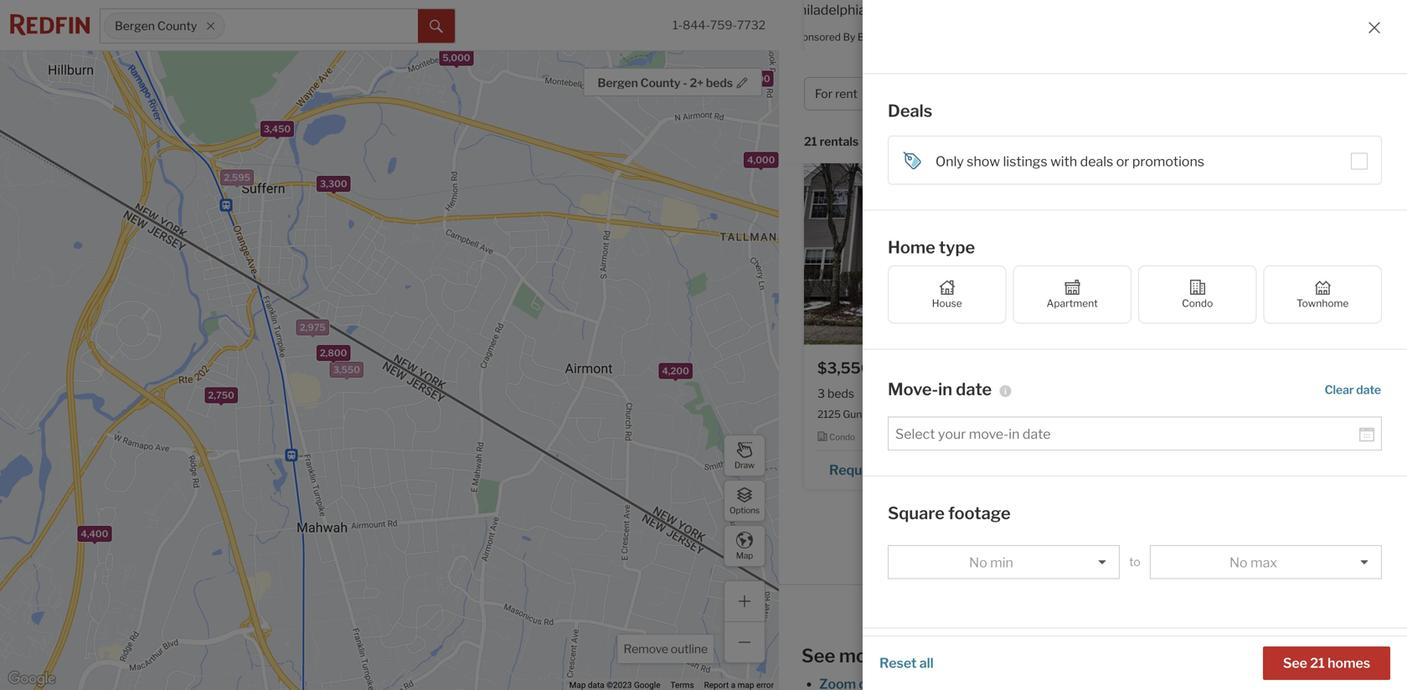 Task type: vqa. For each thing, say whether or not it's contained in the screenshot.
the bottommost beds
yes



Task type: locate. For each thing, give the bounding box(es) containing it.
1 request a tour button from the left
[[817, 456, 940, 481]]

nj right b,
[[1240, 408, 1252, 420]]

home
[[888, 237, 935, 258]]

homes
[[889, 644, 948, 667], [1328, 655, 1370, 671]]

mahwah, down —
[[900, 408, 942, 420]]

county up deals
[[872, 67, 936, 90]]

booking.com
[[858, 31, 919, 43]]

1 horizontal spatial date
[[1356, 383, 1381, 397]]

(download all) link
[[1107, 577, 1185, 592], [1107, 577, 1185, 592]]

1 left of
[[1077, 577, 1083, 592]]

2 vertical spatial condo
[[829, 432, 855, 442]]

0 vertical spatial 21
[[804, 134, 817, 149]]

0 horizontal spatial condo
[[829, 432, 855, 442]]

request a tour button
[[817, 456, 940, 481], [1113, 456, 1234, 481]]

options button
[[724, 480, 766, 522]]

1 request from the left
[[829, 462, 882, 478]]

promotions
[[1132, 153, 1204, 170]]

county inside button
[[640, 76, 681, 90]]

759-
[[710, 18, 737, 32]]

condo
[[1125, 68, 1151, 78], [1182, 297, 1213, 309], [829, 432, 855, 442]]

1-844-759-7732 link
[[673, 18, 766, 32]]

see
[[802, 644, 835, 667], [1283, 655, 1307, 671]]

request a tour button down ct,
[[817, 456, 940, 481]]

2,975
[[300, 322, 326, 333]]

draw
[[735, 460, 755, 470]]

1 horizontal spatial see
[[1283, 655, 1307, 671]]

2 1 from the left
[[1099, 577, 1104, 592]]

see more homes
[[802, 644, 948, 667]]

1 horizontal spatial bergen
[[598, 76, 638, 90]]

for rent button
[[804, 77, 890, 111]]

a up square
[[885, 462, 893, 478]]

0 horizontal spatial tour
[[895, 462, 922, 478]]

all
[[919, 655, 934, 671]]

1
[[1077, 577, 1083, 592], [1099, 577, 1104, 592]]

mahwah, right b,
[[1196, 408, 1238, 420]]

2 request a tour button from the left
[[1113, 456, 1234, 481]]

nj down ft
[[944, 408, 956, 420]]

1 tour from the left
[[895, 462, 922, 478]]

0 horizontal spatial request
[[829, 462, 882, 478]]

844-
[[683, 18, 710, 32]]

0 horizontal spatial beds
[[706, 76, 733, 90]]

— sq ft
[[923, 387, 962, 401]]

tour
[[895, 462, 922, 478], [1190, 462, 1216, 478]]

2125 gunston ct, mahwah, nj 07430
[[817, 408, 991, 420]]

homes inside button
[[1328, 655, 1370, 671]]

by
[[843, 31, 855, 43]]

1 horizontal spatial tour
[[1190, 462, 1216, 478]]

ct,
[[885, 408, 898, 420]]

07430 up (845)
[[1254, 408, 1287, 420]]

0 horizontal spatial see
[[802, 644, 835, 667]]

remove bergen county image
[[206, 21, 216, 31]]

1 horizontal spatial mahwah,
[[1196, 408, 1238, 420]]

1 horizontal spatial nj
[[1240, 408, 1252, 420]]

1 no from the left
[[969, 554, 987, 571]]

0 horizontal spatial 07430
[[958, 408, 991, 420]]

option group
[[888, 266, 1382, 324]]

no
[[969, 554, 987, 571], [1230, 554, 1248, 571]]

for rent
[[815, 87, 858, 101]]

clear date
[[1325, 383, 1381, 397]]

map region
[[0, 5, 828, 690]]

4,000
[[747, 155, 775, 165]]

bergen
[[115, 19, 155, 33], [804, 67, 868, 90], [598, 76, 638, 90]]

request a tour button down unit
[[1113, 456, 1234, 481]]

0 horizontal spatial nj
[[944, 408, 956, 420]]

bergen left -
[[598, 76, 638, 90]]

1 horizontal spatial request
[[1124, 462, 1177, 478]]

a down b,
[[1180, 462, 1187, 478]]

no for no min
[[969, 554, 987, 571]]

date right in
[[956, 379, 992, 399]]

(201) 779-8204 link
[[940, 454, 1070, 483]]

see 21 homes button
[[1263, 647, 1390, 680]]

condo inside condo option
[[1182, 297, 1213, 309]]

1 a from the left
[[885, 462, 893, 478]]

date right clear
[[1356, 383, 1381, 397]]

for
[[1050, 67, 1076, 90]]

bergen down by
[[804, 67, 868, 90]]

1 horizontal spatial 07430
[[1254, 408, 1287, 420]]

gunston
[[843, 408, 883, 420]]

bergen left remove bergen county icon in the top left of the page
[[115, 19, 155, 33]]

Apartment checkbox
[[1013, 266, 1132, 324]]

no left "min"
[[969, 554, 987, 571]]

see inside button
[[1283, 655, 1307, 671]]

2 mahwah, from the left
[[1196, 408, 1238, 420]]

county left -
[[640, 76, 681, 90]]

2,595
[[224, 172, 250, 183]]

no min
[[969, 554, 1013, 571]]

1 horizontal spatial request a tour
[[1124, 462, 1216, 478]]

1 vertical spatial 21
[[1310, 655, 1325, 671]]

2 a from the left
[[1180, 462, 1187, 478]]

0 horizontal spatial 1
[[1077, 577, 1083, 592]]

beds right 2+
[[706, 76, 733, 90]]

1 horizontal spatial request a tour button
[[1113, 456, 1234, 481]]

recommended button
[[906, 133, 1007, 150]]

2nd
[[1131, 408, 1149, 420]]

with
[[1050, 153, 1077, 170]]

1 right of
[[1099, 577, 1104, 592]]

county left remove bergen county icon in the top left of the page
[[157, 19, 197, 33]]

1 horizontal spatial a
[[1180, 462, 1187, 478]]

see for see 21 homes
[[1283, 655, 1307, 671]]

1 horizontal spatial 1
[[1099, 577, 1104, 592]]

request a tour down gunston on the bottom right of page
[[829, 462, 922, 478]]

a
[[885, 462, 893, 478], [1180, 462, 1187, 478]]

bergen county - 2+ beds
[[598, 76, 733, 90]]

(845) 554-9462 link
[[1234, 454, 1366, 483]]

beds right 3
[[828, 387, 854, 401]]

—
[[923, 387, 934, 401]]

request
[[829, 462, 882, 478], [1124, 462, 1177, 478]]

2 request from the left
[[1124, 462, 1177, 478]]

page
[[1047, 577, 1075, 592]]

0 horizontal spatial request a tour button
[[817, 456, 940, 481]]

0 vertical spatial beds
[[706, 76, 733, 90]]

2 horizontal spatial county
[[872, 67, 936, 90]]

1 mahwah, from the left
[[900, 408, 942, 420]]

request down gunston on the bottom right of page
[[829, 462, 882, 478]]

tour down 119 2nd st unit b, mahwah, nj 07430
[[1190, 462, 1216, 478]]

2 horizontal spatial bergen
[[804, 67, 868, 90]]

a for (845) 554-9462
[[1180, 462, 1187, 478]]

draw button
[[724, 435, 766, 477]]

0 horizontal spatial request a tour
[[829, 462, 922, 478]]

request a tour for (201) 779-8204
[[829, 462, 922, 478]]

mahwah,
[[900, 408, 942, 420], [1196, 408, 1238, 420]]

bergen inside button
[[598, 76, 638, 90]]

0 horizontal spatial county
[[157, 19, 197, 33]]

of
[[1085, 577, 1096, 592]]

0 horizontal spatial homes
[[889, 644, 948, 667]]

1 horizontal spatial homes
[[1328, 655, 1370, 671]]

2 tour from the left
[[1190, 462, 1216, 478]]

2 request a tour from the left
[[1124, 462, 1216, 478]]

1 request a tour from the left
[[829, 462, 922, 478]]

(download
[[1107, 577, 1165, 592]]

0 horizontal spatial no
[[969, 554, 987, 571]]

county
[[157, 19, 197, 33], [872, 67, 936, 90], [640, 76, 681, 90]]

photo of 119 2nd st unit b, mahwah, nj 07430 image
[[1100, 139, 1379, 345]]

request a tour for (845) 554-9462
[[1124, 462, 1216, 478]]

1 horizontal spatial county
[[640, 76, 681, 90]]

county for bergen county
[[157, 19, 197, 33]]

0 horizontal spatial date
[[956, 379, 992, 399]]

07430 down ft
[[958, 408, 991, 420]]

all)
[[1168, 577, 1185, 592]]

county for bergen county - 2+ beds
[[640, 76, 681, 90]]

reset
[[879, 655, 917, 671]]

2,800
[[320, 347, 347, 358]]

remove outline button
[[618, 635, 714, 663]]

viewing
[[1001, 577, 1045, 592]]

tour up square
[[895, 462, 922, 478]]

submit search image
[[430, 20, 443, 33]]

2 no from the left
[[1230, 554, 1248, 571]]

1 horizontal spatial no
[[1230, 554, 1248, 571]]

beds
[[706, 76, 733, 90], [828, 387, 854, 401]]

philadelphia
[[790, 2, 866, 18]]

3,550
[[333, 364, 360, 375]]

1 horizontal spatial condo
[[1125, 68, 1151, 78]]

nj
[[944, 408, 956, 420], [1240, 408, 1252, 420]]

1 vertical spatial condo
[[1182, 297, 1213, 309]]

pets
[[888, 655, 924, 676]]

bergen county - 2+ beds button
[[583, 68, 762, 96]]

1 horizontal spatial 21
[[1310, 655, 1325, 671]]

bergen for bergen county
[[115, 19, 155, 33]]

request a tour down the select your move-in date "text field"
[[1124, 462, 1216, 478]]

sponsored
[[790, 31, 841, 43]]

date
[[956, 379, 992, 399], [1356, 383, 1381, 397]]

request for (201)
[[829, 462, 882, 478]]

0 horizontal spatial bergen
[[115, 19, 155, 33]]

0 horizontal spatial a
[[885, 462, 893, 478]]

2 horizontal spatial condo
[[1182, 297, 1213, 309]]

no left max
[[1230, 554, 1248, 571]]

tour for (845)
[[1190, 462, 1216, 478]]

1 1 from the left
[[1077, 577, 1083, 592]]

only show listings with deals or promotions
[[936, 153, 1204, 170]]

st
[[1151, 408, 1161, 420]]

request down the select your move-in date "text field"
[[1124, 462, 1177, 478]]

no for no max
[[1230, 554, 1248, 571]]

1 vertical spatial beds
[[828, 387, 854, 401]]

0 horizontal spatial mahwah,
[[900, 408, 942, 420]]

Townhome checkbox
[[1263, 266, 1382, 324]]



Task type: describe. For each thing, give the bounding box(es) containing it.
reset all button
[[879, 647, 934, 680]]

bergen for bergen county apartments for rent
[[804, 67, 868, 90]]

21 rentals
[[804, 134, 859, 149]]

reset all
[[879, 655, 934, 671]]

3
[[817, 387, 825, 401]]

2.5 baths
[[864, 387, 914, 401]]

see 21 homes
[[1283, 655, 1370, 671]]

rent
[[835, 87, 858, 101]]

sort :
[[879, 134, 906, 149]]

8204
[[1024, 462, 1060, 478]]

ft
[[953, 387, 962, 401]]

move-in date
[[888, 379, 992, 399]]

0 vertical spatial condo
[[1125, 68, 1151, 78]]

4,400
[[81, 529, 108, 540]]

townhome
[[1297, 297, 1349, 309]]

request for (845)
[[1124, 462, 1177, 478]]

google image
[[4, 668, 59, 690]]

2 07430 from the left
[[1254, 408, 1287, 420]]

request a tour button for (845) 554-9462
[[1113, 456, 1234, 481]]

move-
[[888, 379, 938, 399]]

119 2nd st unit b, mahwah, nj 07430
[[1113, 408, 1287, 420]]

3 beds
[[817, 387, 854, 401]]

or
[[1116, 153, 1129, 170]]

(845)
[[1250, 462, 1286, 478]]

max
[[1251, 554, 1277, 571]]

map button
[[724, 525, 766, 567]]

sq
[[937, 387, 950, 401]]

21 inside button
[[1310, 655, 1325, 671]]

(201)
[[958, 462, 990, 478]]

4,200
[[662, 366, 689, 377]]

(201) 779-8204
[[958, 462, 1060, 478]]

$3,550
[[817, 359, 871, 377]]

bergen for bergen county - 2+ beds
[[598, 76, 638, 90]]

square
[[888, 503, 945, 523]]

2125
[[817, 408, 841, 420]]

2.5
[[864, 387, 881, 401]]

table button
[[1341, 137, 1382, 162]]

6,500
[[743, 73, 770, 84]]

listings
[[1003, 153, 1048, 170]]

outline
[[671, 642, 708, 656]]

request a tour button for (201) 779-8204
[[817, 456, 940, 481]]

show
[[967, 153, 1000, 170]]

apartments
[[940, 67, 1047, 90]]

beds inside button
[[706, 76, 733, 90]]

119
[[1113, 408, 1129, 420]]

viewing page 1 of 1 (download all)
[[1001, 577, 1185, 592]]

2 nj from the left
[[1240, 408, 1252, 420]]

:
[[904, 134, 906, 149]]

apartment
[[1047, 297, 1098, 309]]

clear date button
[[1324, 375, 1382, 403]]

2+
[[690, 76, 704, 90]]

square footage
[[888, 503, 1011, 523]]

no max
[[1230, 554, 1277, 571]]

Condo checkbox
[[1138, 266, 1257, 324]]

3,300
[[320, 179, 347, 189]]

554-
[[1289, 462, 1321, 478]]

table
[[1345, 138, 1379, 155]]

footage
[[948, 503, 1011, 523]]

Select your move-in date text field
[[895, 426, 1359, 442]]

option group containing house
[[888, 266, 1382, 324]]

1 07430 from the left
[[958, 408, 991, 420]]

recommended
[[909, 134, 994, 149]]

in
[[938, 379, 952, 399]]

map
[[736, 550, 753, 561]]

rent
[[1080, 67, 1122, 90]]

more
[[839, 644, 885, 667]]

tour for (201)
[[895, 462, 922, 478]]

1 horizontal spatial beds
[[828, 387, 854, 401]]

see for see more homes
[[802, 644, 835, 667]]

homes for see 21 homes
[[1328, 655, 1370, 671]]

remove outline
[[624, 642, 708, 656]]

deals
[[888, 101, 932, 121]]

9462
[[1321, 462, 1356, 478]]

homes for see more homes
[[889, 644, 948, 667]]

-
[[683, 76, 687, 90]]

0 horizontal spatial 21
[[804, 134, 817, 149]]

unit
[[1164, 408, 1183, 420]]

house
[[932, 297, 962, 309]]

philadelphia link
[[790, 1, 1098, 19]]

a for (201) 779-8204
[[885, 462, 893, 478]]

3,450
[[264, 124, 291, 135]]

deals
[[1080, 153, 1113, 170]]

county for bergen county apartments for rent
[[872, 67, 936, 90]]

sponsored by booking.com
[[790, 31, 919, 43]]

baths
[[883, 387, 914, 401]]

House checkbox
[[888, 266, 1006, 324]]

remove
[[624, 642, 668, 656]]

for
[[815, 87, 833, 101]]

1 nj from the left
[[944, 408, 956, 420]]

7732
[[737, 18, 766, 32]]

sort
[[879, 134, 904, 149]]

home type
[[888, 237, 975, 258]]

date inside button
[[1356, 383, 1381, 397]]

to
[[1129, 555, 1141, 569]]

5,000
[[443, 53, 470, 63]]

photo of 2125 gunston ct, mahwah, nj 07430 image
[[804, 139, 1084, 345]]

type
[[939, 237, 975, 258]]

(845) 554-9462
[[1250, 462, 1356, 478]]



